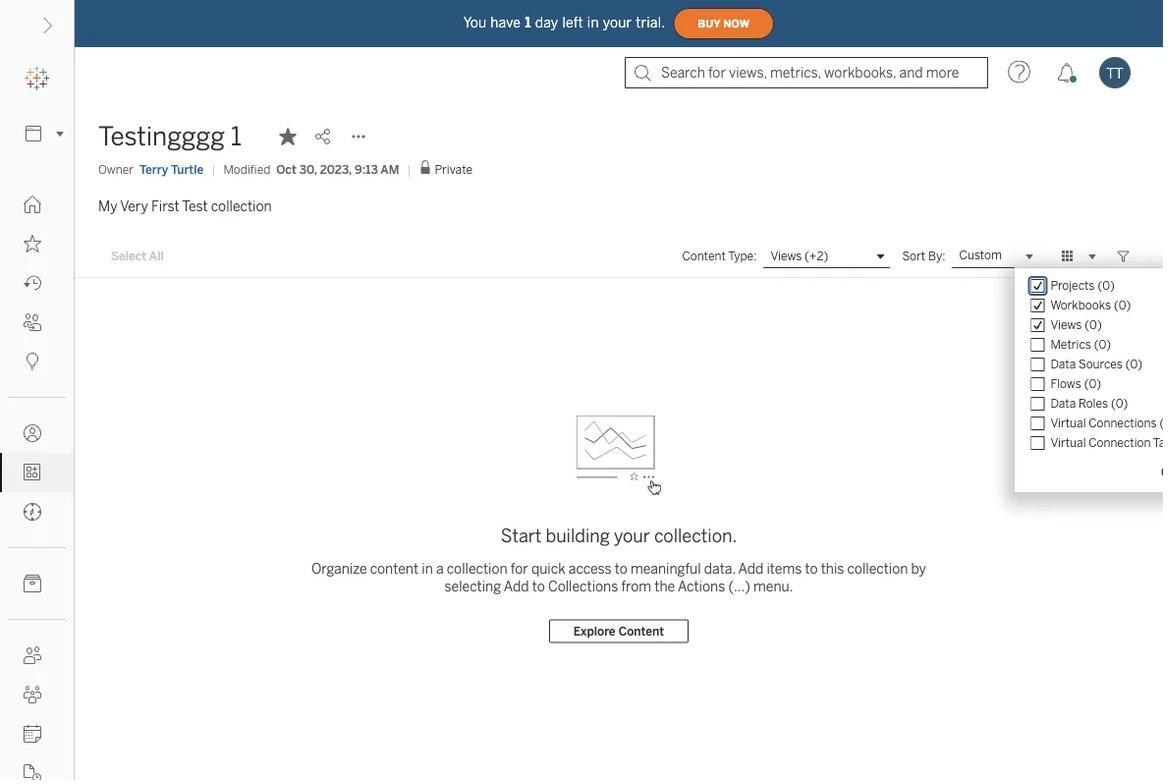 Task type: locate. For each thing, give the bounding box(es) containing it.
0 vertical spatial data
[[1051, 357, 1076, 371]]

1 vertical spatial your
[[614, 525, 650, 546]]

in
[[587, 14, 599, 31], [422, 561, 433, 577]]

select all button
[[98, 245, 177, 268]]

data down flows
[[1051, 396, 1076, 411]]

1 up modified in the top of the page
[[231, 121, 242, 152]]

1 horizontal spatial in
[[587, 14, 599, 31]]

0 up workbooks
[[1103, 279, 1110, 293]]

collections
[[548, 579, 618, 595]]

0 horizontal spatial views
[[771, 249, 802, 264]]

flows
[[1051, 377, 1082, 391]]

1 horizontal spatial to
[[615, 561, 628, 577]]

by
[[911, 561, 926, 577]]

1 vertical spatial in
[[422, 561, 433, 577]]

quick
[[531, 561, 566, 577]]

very
[[120, 198, 148, 214]]

roles
[[1079, 396, 1108, 411]]

this
[[821, 561, 844, 577]]

) right workbooks
[[1127, 298, 1131, 312]]

0 horizontal spatial |
[[211, 162, 216, 176]]

virtual for virtual connections
[[1051, 416, 1086, 430]]

add up (...)
[[738, 561, 764, 577]]

1 vertical spatial add
[[504, 579, 529, 595]]

(
[[1098, 279, 1103, 293], [1114, 298, 1119, 312], [1085, 318, 1090, 332], [1094, 337, 1099, 352], [1126, 357, 1130, 371], [1084, 377, 1089, 391], [1111, 396, 1116, 411]]

views (+2) button
[[763, 245, 891, 268]]

1 | from the left
[[211, 162, 216, 176]]

main navigation. press the up and down arrow keys to access links. element
[[0, 185, 74, 780]]

testingggg
[[98, 121, 225, 152]]

collection.
[[654, 525, 737, 546]]

2 | from the left
[[407, 162, 411, 176]]

1 vertical spatial views
[[1051, 318, 1082, 332]]

collection up selecting
[[447, 561, 508, 577]]

0 horizontal spatial in
[[422, 561, 433, 577]]

1 vertical spatial 1
[[231, 121, 242, 152]]

0 up "roles"
[[1089, 377, 1097, 391]]

1
[[525, 14, 531, 31], [231, 121, 242, 152]]

to
[[615, 561, 628, 577], [805, 561, 818, 577], [532, 579, 545, 595]]

to left this
[[805, 561, 818, 577]]

buy now button
[[673, 8, 774, 39]]

data up flows
[[1051, 357, 1076, 371]]

projects ( 0 ) workbooks ( 0 ) views ( 0 ) metrics ( 0 ) data sources ( 0 ) flows ( 0 ) data roles ( 0 )
[[1051, 279, 1143, 411]]

1 vertical spatial data
[[1051, 396, 1076, 411]]

views inside dropdown button
[[771, 249, 802, 264]]

turtle
[[171, 162, 204, 176]]

0 up "sources"
[[1099, 337, 1107, 352]]

( down workbooks
[[1085, 318, 1090, 332]]

you have 1 day left in your trial.
[[464, 14, 665, 31]]

collection left by
[[847, 561, 908, 577]]

add down for
[[504, 579, 529, 595]]

to down quick
[[532, 579, 545, 595]]

owner
[[98, 162, 134, 176]]

explore content button
[[549, 619, 689, 643]]

content
[[682, 249, 726, 263], [619, 624, 664, 638]]

0 horizontal spatial collection
[[211, 198, 272, 214]]

1 virtual from the top
[[1051, 416, 1086, 430]]

1 horizontal spatial 1
[[525, 14, 531, 31]]

2023,
[[320, 162, 352, 176]]

data
[[1051, 357, 1076, 371], [1051, 396, 1076, 411]]

collection
[[211, 198, 272, 214], [447, 561, 508, 577], [847, 561, 908, 577]]

( right "sources"
[[1126, 357, 1130, 371]]

0 right "sources"
[[1130, 357, 1138, 371]]

( right workbooks
[[1114, 298, 1119, 312]]

in right the left at the top of the page
[[587, 14, 599, 31]]

day
[[535, 14, 559, 31]]

collection down modified in the top of the page
[[211, 198, 272, 214]]

access
[[569, 561, 612, 577]]

30,
[[299, 162, 317, 176]]

content left type:
[[682, 249, 726, 263]]

|
[[211, 162, 216, 176], [407, 162, 411, 176]]

1 vertical spatial content
[[619, 624, 664, 638]]

1 horizontal spatial views
[[1051, 318, 1082, 332]]

content type: group
[[1023, 276, 1163, 453]]

buy
[[698, 17, 721, 30]]

content
[[370, 561, 419, 577]]

) down workbooks
[[1097, 318, 1102, 332]]

2 virtual from the top
[[1051, 436, 1086, 450]]

connection
[[1089, 436, 1151, 450]]

| right am
[[407, 162, 411, 176]]

to up the from
[[615, 561, 628, 577]]

a
[[436, 561, 444, 577]]

1 left day
[[525, 14, 531, 31]]

all
[[149, 249, 164, 264]]

connections
[[1089, 416, 1157, 430]]

virtual down "roles"
[[1051, 416, 1086, 430]]

0 vertical spatial 1
[[525, 14, 531, 31]]

0 horizontal spatial content
[[619, 624, 664, 638]]

organize content in a collection for quick access to meaningful data. add items to this collection by selecting add to collections from the actions (...) menu.
[[312, 561, 926, 595]]

testingggg 1
[[98, 121, 242, 152]]

virtual down virtual connections
[[1051, 436, 1086, 450]]

selecting
[[445, 579, 501, 595]]

modified
[[223, 162, 271, 176]]

0 vertical spatial views
[[771, 249, 802, 264]]

virtual for virtual connection ta
[[1051, 436, 1086, 450]]

explore
[[574, 624, 616, 638]]

Search for views, metrics, workbooks, and more text field
[[625, 57, 988, 88]]

building
[[546, 525, 610, 546]]

0 vertical spatial add
[[738, 561, 764, 577]]

in left a
[[422, 561, 433, 577]]

your up organize content in a collection for quick access to meaningful data. add items to this collection by selecting add to collections from the actions (...) menu. at the bottom of page
[[614, 525, 650, 546]]

0
[[1103, 279, 1110, 293], [1119, 298, 1127, 312], [1090, 318, 1097, 332], [1099, 337, 1107, 352], [1130, 357, 1138, 371], [1089, 377, 1097, 391], [1116, 396, 1124, 411]]

(...)
[[728, 579, 750, 595]]

( right flows
[[1084, 377, 1089, 391]]

1 horizontal spatial content
[[682, 249, 726, 263]]

)
[[1110, 279, 1115, 293], [1127, 298, 1131, 312], [1097, 318, 1102, 332], [1107, 337, 1111, 352], [1138, 357, 1143, 371], [1097, 377, 1102, 391], [1124, 396, 1128, 411]]

virtual connection ta
[[1051, 436, 1163, 450]]

views
[[771, 249, 802, 264], [1051, 318, 1082, 332]]

| right turtle
[[211, 162, 216, 176]]

1 horizontal spatial collection
[[447, 561, 508, 577]]

add
[[738, 561, 764, 577], [504, 579, 529, 595]]

my very first test collection
[[98, 198, 272, 214]]

1 data from the top
[[1051, 357, 1076, 371]]

virtual
[[1051, 416, 1086, 430], [1051, 436, 1086, 450]]

by:
[[928, 249, 946, 263]]

0 horizontal spatial 1
[[231, 121, 242, 152]]

in inside organize content in a collection for quick access to meaningful data. add items to this collection by selecting add to collections from the actions (...) menu.
[[422, 561, 433, 577]]

views up the metrics
[[1051, 318, 1082, 332]]

grid view image
[[1059, 248, 1077, 265]]

1 horizontal spatial |
[[407, 162, 411, 176]]

1 horizontal spatial add
[[738, 561, 764, 577]]

( right "roles"
[[1111, 396, 1116, 411]]

views (+2)
[[771, 249, 829, 264]]

items
[[767, 561, 802, 577]]

type:
[[728, 249, 757, 263]]

owner terry turtle | modified oct 30, 2023, 9:13 am |
[[98, 162, 411, 176]]

oct
[[276, 162, 296, 176]]

select all
[[111, 249, 164, 264]]

your left trial.
[[603, 14, 632, 31]]

content down the from
[[619, 624, 664, 638]]

0 vertical spatial virtual
[[1051, 416, 1086, 430]]

virtual connections
[[1051, 416, 1157, 430]]

collection for test
[[211, 198, 272, 214]]

your
[[603, 14, 632, 31], [614, 525, 650, 546]]

my
[[98, 198, 117, 214]]

0 vertical spatial content
[[682, 249, 726, 263]]

have
[[491, 14, 521, 31]]

0 horizontal spatial add
[[504, 579, 529, 595]]

views left the (+2)
[[771, 249, 802, 264]]

1 vertical spatial virtual
[[1051, 436, 1086, 450]]



Task type: vqa. For each thing, say whether or not it's contained in the screenshot.
second Virtual from the bottom of the content type: group
yes



Task type: describe. For each thing, give the bounding box(es) containing it.
) down "sources"
[[1097, 377, 1102, 391]]

0 vertical spatial in
[[587, 14, 599, 31]]

sources
[[1079, 357, 1123, 371]]

menu.
[[754, 579, 793, 595]]

buy now
[[698, 17, 750, 30]]

0 horizontal spatial to
[[532, 579, 545, 595]]

first
[[151, 198, 179, 214]]

left
[[562, 14, 583, 31]]

data.
[[704, 561, 736, 577]]

now
[[723, 17, 750, 30]]

0 up connections
[[1116, 396, 1124, 411]]

sort by:
[[902, 249, 946, 263]]

terry
[[140, 162, 168, 176]]

terry turtle link
[[140, 161, 204, 178]]

navigation panel element
[[0, 59, 74, 780]]

for
[[511, 561, 528, 577]]

0 vertical spatial your
[[603, 14, 632, 31]]

projects
[[1051, 279, 1095, 293]]

) right "sources"
[[1138, 357, 1143, 371]]

private
[[435, 163, 473, 177]]

ta
[[1153, 436, 1163, 450]]

actions
[[678, 579, 725, 595]]

sort
[[902, 249, 926, 263]]

metrics
[[1051, 337, 1091, 352]]

organize
[[312, 561, 367, 577]]

2 data from the top
[[1051, 396, 1076, 411]]

) up workbooks
[[1110, 279, 1115, 293]]

0 down workbooks
[[1090, 318, 1097, 332]]

you
[[464, 14, 487, 31]]

content inside button
[[619, 624, 664, 638]]

2 horizontal spatial to
[[805, 561, 818, 577]]

content type:
[[682, 249, 757, 263]]

) up connections
[[1124, 396, 1128, 411]]

( up "sources"
[[1094, 337, 1099, 352]]

select
[[111, 249, 147, 264]]

test
[[182, 198, 208, 214]]

custom button
[[952, 245, 1040, 268]]

collection for a
[[447, 561, 508, 577]]

2 horizontal spatial collection
[[847, 561, 908, 577]]

( right projects
[[1098, 279, 1103, 293]]

custom
[[959, 248, 1002, 262]]

trial.
[[636, 14, 665, 31]]

from
[[621, 579, 652, 595]]

meaningful
[[631, 561, 701, 577]]

) up "sources"
[[1107, 337, 1111, 352]]

(+2)
[[805, 249, 829, 264]]

the
[[655, 579, 675, 595]]

views inside projects ( 0 ) workbooks ( 0 ) views ( 0 ) metrics ( 0 ) data sources ( 0 ) flows ( 0 ) data roles ( 0 )
[[1051, 318, 1082, 332]]

9:13
[[355, 162, 378, 176]]

0 right workbooks
[[1119, 298, 1127, 312]]

start
[[501, 525, 542, 546]]

start building your collection.
[[501, 525, 737, 546]]

explore content
[[574, 624, 664, 638]]

workbooks
[[1051, 298, 1111, 312]]

am
[[381, 162, 399, 176]]



